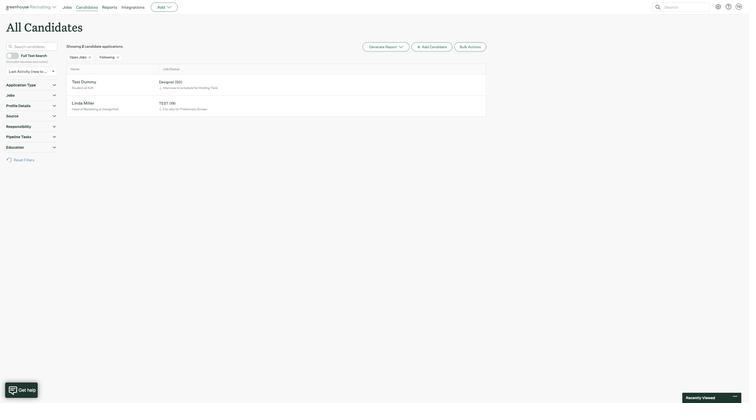 Task type: vqa. For each thing, say whether or not it's contained in the screenshot.
the 0 "link"
no



Task type: describe. For each thing, give the bounding box(es) containing it.
recently viewed
[[686, 396, 715, 400]]

designer (50) interview to schedule for holding tank
[[159, 80, 218, 90]]

generate report
[[369, 45, 397, 49]]

add candidate link
[[412, 42, 452, 52]]

text
[[28, 54, 35, 58]]

preliminary
[[180, 107, 197, 111]]

education
[[6, 145, 24, 149]]

for for miller
[[175, 107, 179, 111]]

(includes
[[6, 60, 19, 64]]

source
[[6, 114, 18, 118]]

n/a
[[88, 86, 93, 90]]

type
[[27, 83, 36, 87]]

test
[[159, 101, 169, 106]]

jobs link
[[63, 5, 72, 10]]

2 to-dos for preliminary screen link
[[158, 107, 209, 112]]

Search text field
[[663, 3, 705, 11]]

candidates link
[[76, 5, 98, 10]]

details
[[18, 104, 31, 108]]

(50)
[[175, 80, 182, 84]]

interview to schedule for holding tank link
[[158, 85, 219, 90]]

full
[[21, 54, 27, 58]]

for for dummy
[[194, 86, 198, 90]]

profile details
[[6, 104, 31, 108]]

filters
[[24, 158, 34, 162]]

2 horizontal spatial jobs
[[79, 55, 86, 59]]

holding
[[199, 86, 210, 90]]

test
[[72, 79, 80, 84]]

generate
[[369, 45, 385, 49]]

td button
[[736, 4, 742, 10]]

miller
[[84, 101, 94, 106]]

dos
[[170, 107, 175, 111]]

following
[[100, 55, 115, 59]]

reset
[[14, 158, 23, 162]]

open
[[70, 55, 78, 59]]

last activity (new to old)
[[9, 69, 51, 74]]

activity
[[17, 69, 30, 74]]

linda
[[72, 101, 83, 106]]

checkmark image
[[8, 54, 12, 57]]

tank
[[211, 86, 218, 90]]

and
[[33, 60, 38, 64]]

add for add candidate
[[422, 45, 429, 49]]

1 horizontal spatial jobs
[[63, 5, 72, 10]]

bulk actions
[[460, 45, 481, 49]]

integrations
[[121, 5, 145, 10]]

last
[[9, 69, 16, 74]]

test dummy link
[[72, 79, 96, 85]]

candidate reports are now available! apply filters and select "view in app" element
[[363, 42, 410, 52]]

of
[[80, 107, 83, 111]]

at inside the test dummy student at n/a
[[84, 86, 87, 90]]

reset filters button
[[6, 155, 37, 165]]

candidate
[[430, 45, 447, 49]]

test (19) 2 to-dos for preliminary screen
[[159, 101, 207, 111]]

0 vertical spatial candidates
[[76, 5, 98, 10]]

search
[[36, 54, 47, 58]]

reset filters
[[14, 158, 34, 162]]

(19)
[[169, 101, 176, 106]]

configure image
[[715, 4, 722, 10]]

screen
[[197, 107, 207, 111]]

add button
[[151, 3, 178, 12]]

dummy
[[81, 79, 96, 84]]

reports link
[[102, 5, 117, 10]]

profile
[[6, 104, 18, 108]]

last activity (new to old) option
[[9, 69, 51, 74]]



Task type: locate. For each thing, give the bounding box(es) containing it.
add for add
[[157, 5, 165, 10]]

schedule
[[180, 86, 193, 90]]

application type
[[6, 83, 36, 87]]

candidates right jobs link at the top left of page
[[76, 5, 98, 10]]

for left "holding"
[[194, 86, 198, 90]]

2 right showing
[[82, 44, 84, 49]]

actions
[[468, 45, 481, 49]]

old)
[[44, 69, 51, 74]]

viewed
[[702, 396, 715, 400]]

reports
[[102, 5, 117, 10]]

for right dos
[[175, 107, 179, 111]]

1 vertical spatial candidates
[[24, 19, 83, 35]]

1 vertical spatial add
[[422, 45, 429, 49]]

1 horizontal spatial to
[[177, 86, 180, 90]]

student
[[72, 86, 83, 90]]

0 vertical spatial add
[[157, 5, 165, 10]]

2 vertical spatial jobs
[[6, 93, 15, 98]]

at inside linda miller head of marketing at designhub
[[99, 107, 102, 111]]

greenhouse recruiting image
[[6, 4, 52, 10]]

add inside popup button
[[157, 5, 165, 10]]

report
[[385, 45, 397, 49]]

jobs right 'open'
[[79, 55, 86, 59]]

to down (50)
[[177, 86, 180, 90]]

applications
[[102, 44, 123, 49]]

0 vertical spatial for
[[194, 86, 198, 90]]

job/status
[[163, 67, 180, 71]]

bulk
[[460, 45, 467, 49]]

1 vertical spatial for
[[175, 107, 179, 111]]

for inside designer (50) interview to schedule for holding tank
[[194, 86, 198, 90]]

1 vertical spatial at
[[99, 107, 102, 111]]

0 horizontal spatial at
[[84, 86, 87, 90]]

0 horizontal spatial for
[[175, 107, 179, 111]]

2 inside the test (19) 2 to-dos for preliminary screen
[[163, 107, 165, 111]]

to left old)
[[40, 69, 43, 74]]

notes)
[[39, 60, 48, 64]]

for inside the test (19) 2 to-dos for preliminary screen
[[175, 107, 179, 111]]

candidate
[[85, 44, 101, 49]]

pipeline tasks
[[6, 135, 31, 139]]

candidates
[[76, 5, 98, 10], [24, 19, 83, 35]]

application
[[6, 83, 26, 87]]

1 vertical spatial jobs
[[79, 55, 86, 59]]

resumes
[[20, 60, 32, 64]]

full text search (includes resumes and notes)
[[6, 54, 48, 64]]

jobs up profile
[[6, 93, 15, 98]]

1 horizontal spatial 2
[[163, 107, 165, 111]]

to for schedule
[[177, 86, 180, 90]]

0 vertical spatial jobs
[[63, 5, 72, 10]]

0 horizontal spatial jobs
[[6, 93, 15, 98]]

add candidate
[[422, 45, 447, 49]]

pipeline
[[6, 135, 20, 139]]

at
[[84, 86, 87, 90], [99, 107, 102, 111]]

marketing
[[84, 107, 98, 111]]

2 left 'to-'
[[163, 107, 165, 111]]

tasks
[[21, 135, 31, 139]]

jobs
[[63, 5, 72, 10], [79, 55, 86, 59], [6, 93, 15, 98]]

Search candidates field
[[6, 42, 57, 51]]

name
[[71, 67, 79, 71]]

bulk actions link
[[454, 42, 486, 52]]

open jobs
[[70, 55, 86, 59]]

showing 2 candidate applications
[[66, 44, 123, 49]]

(new
[[31, 69, 39, 74]]

1 horizontal spatial for
[[194, 86, 198, 90]]

0 horizontal spatial 2
[[82, 44, 84, 49]]

all candidates
[[6, 19, 83, 35]]

0 horizontal spatial add
[[157, 5, 165, 10]]

integrations link
[[121, 5, 145, 10]]

0 vertical spatial 2
[[82, 44, 84, 49]]

to inside designer (50) interview to schedule for holding tank
[[177, 86, 180, 90]]

candidates down jobs link at the top left of page
[[24, 19, 83, 35]]

head
[[72, 107, 80, 111]]

to-
[[165, 107, 170, 111]]

at left n/a
[[84, 86, 87, 90]]

designhub
[[102, 107, 119, 111]]

0 vertical spatial to
[[40, 69, 43, 74]]

all
[[6, 19, 21, 35]]

1 horizontal spatial add
[[422, 45, 429, 49]]

0 horizontal spatial to
[[40, 69, 43, 74]]

0 vertical spatial at
[[84, 86, 87, 90]]

for
[[194, 86, 198, 90], [175, 107, 179, 111]]

at right marketing
[[99, 107, 102, 111]]

generate report button
[[363, 42, 410, 52]]

add
[[157, 5, 165, 10], [422, 45, 429, 49]]

linda miller head of marketing at designhub
[[72, 101, 119, 111]]

designer
[[159, 80, 174, 84]]

1 vertical spatial 2
[[163, 107, 165, 111]]

to
[[40, 69, 43, 74], [177, 86, 180, 90]]

td
[[737, 5, 741, 8]]

showing
[[66, 44, 81, 49]]

test dummy student at n/a
[[72, 79, 96, 90]]

recently
[[686, 396, 702, 400]]

1 vertical spatial to
[[177, 86, 180, 90]]

linda miller link
[[72, 101, 94, 107]]

1 horizontal spatial at
[[99, 107, 102, 111]]

interview
[[163, 86, 176, 90]]

jobs left candidates link
[[63, 5, 72, 10]]

responsibility
[[6, 124, 31, 129]]

2
[[82, 44, 84, 49], [163, 107, 165, 111]]

td button
[[735, 3, 743, 11]]

to for old)
[[40, 69, 43, 74]]



